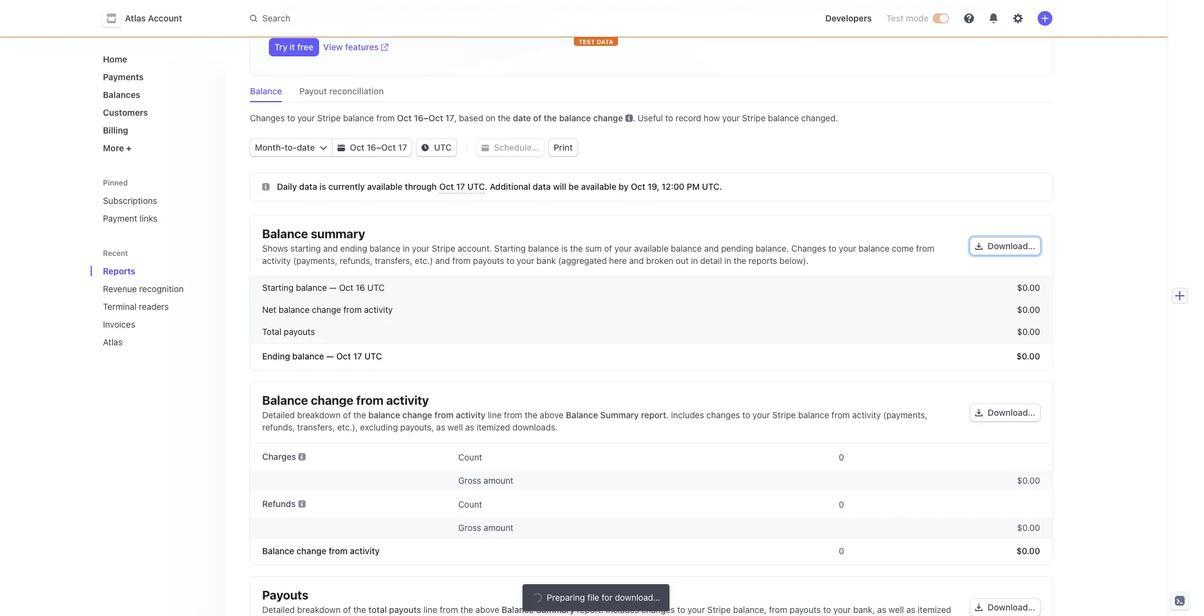 Task type: locate. For each thing, give the bounding box(es) containing it.
detailed breakdown of the total payouts line from the above balance summary
[[262, 605, 575, 615]]

1 horizontal spatial starting
[[495, 243, 526, 254]]

1 horizontal spatial date
[[513, 113, 531, 123]]

row containing starting balance —
[[250, 277, 1053, 299]]

— up the net balance change from activity at the left of page
[[329, 283, 337, 293]]

16 down changes to your stripe balance from oct 16 – oct 17 , based on the
[[367, 142, 376, 153]]

1 vertical spatial refunds,
[[262, 422, 295, 433]]

in right out
[[691, 256, 698, 266]]

itemized inside . includes changes to your stripe balance from activity (payments, refunds, transfers, etc.), excluding payouts, as well as itemized downloads.
[[477, 422, 510, 433]]

breakdown for payouts
[[297, 605, 341, 615]]

payment links link
[[98, 208, 216, 229]]

transfers, inside . includes changes to your stripe balance from activity (payments, refunds, transfers, etc.), excluding payouts, as well as itemized downloads.
[[297, 422, 335, 433]]

balance change from activity
[[262, 393, 429, 408], [262, 546, 380, 557]]

1 vertical spatial gross amount
[[458, 523, 514, 533]]

16
[[414, 113, 424, 123], [367, 142, 376, 153], [356, 283, 365, 293]]

1 grid from the top
[[250, 277, 1053, 370]]

here
[[610, 256, 627, 266]]

0 horizontal spatial changes
[[250, 113, 285, 123]]

breakdown down payouts
[[297, 605, 341, 615]]

svg image
[[320, 144, 327, 151], [338, 144, 345, 151], [482, 144, 489, 151]]

utc
[[434, 142, 452, 153], [468, 181, 485, 192], [367, 283, 385, 293], [365, 351, 382, 362]]

1 download… from the top
[[988, 241, 1036, 251]]

1 0 cell from the top
[[655, 449, 845, 466]]

includes inside . includes changes to your stripe balance from activity (payments, refunds, transfers, etc.), excluding payouts, as well as itemized downloads.
[[671, 410, 705, 420]]

0 vertical spatial detailed
[[262, 410, 295, 420]]

well inside . includes changes to your stripe balance from activity (payments, refunds, transfers, etc.), excluding payouts, as well as itemized downloads.
[[448, 422, 463, 433]]

1 vertical spatial above
[[476, 605, 500, 615]]

row containing total payouts
[[250, 321, 1053, 343]]

3 pin to navigation image from the top
[[205, 302, 215, 312]]

2 0 cell from the top
[[655, 496, 845, 513]]

date up schedule…
[[513, 113, 531, 123]]

of inside balance summary shows starting and ending balance in your stripe account. starting balance is the sum of your available balance and pending balance. changes to your balance come from activity (payments, refunds, transfers, etc.) and from payouts to your bank (aggregated here and broken out in detail in the reports below).
[[604, 243, 612, 254]]

etc.),
[[337, 422, 358, 433]]

features
[[345, 42, 379, 52]]

starting up net
[[262, 283, 294, 293]]

and down summary
[[323, 243, 338, 254]]

tab list
[[250, 83, 1053, 102]]

refunds, down ending
[[340, 256, 373, 266]]

0 vertical spatial reports
[[396, 2, 425, 13]]

– down changes to your stripe balance from oct 16 – oct 17 , based on the
[[376, 142, 381, 153]]

0 for charges
[[839, 452, 845, 462]]

svg image
[[422, 144, 429, 151], [262, 183, 270, 191], [976, 243, 983, 250], [976, 409, 983, 417], [976, 604, 983, 612]]

2 count from the top
[[458, 499, 482, 510]]

stripe inside balance summary shows starting and ending balance in your stripe account. starting balance is the sum of your available balance and pending balance. changes to your balance come from activity (payments, refunds, transfers, etc.) and from payouts to your bank (aggregated here and broken out in detail in the reports below).
[[432, 243, 456, 254]]

2 horizontal spatial available
[[635, 243, 669, 254]]

ending balance — oct 17 utc
[[262, 351, 382, 362]]

3 0 from the top
[[839, 546, 845, 557]]

— down the net balance change from activity at the left of page
[[327, 351, 334, 362]]

0 vertical spatial —
[[329, 283, 337, 293]]

0 horizontal spatial includes
[[606, 605, 639, 615]]

includes inside 'report. includes changes to your stripe balance, from payouts to your bank, as well as itemized'
[[606, 605, 639, 615]]

starting right account.
[[495, 243, 526, 254]]

edit pins image
[[205, 179, 212, 186]]

2 gross amount from the top
[[458, 523, 514, 533]]

with
[[434, 15, 450, 25]]

reports left that
[[396, 2, 425, 13]]

0 vertical spatial breakdown
[[297, 410, 341, 420]]

available left through
[[367, 181, 403, 192]]

0 vertical spatial refunds,
[[340, 256, 373, 266]]

of right the sum
[[604, 243, 612, 254]]

0 vertical spatial .
[[633, 113, 636, 123]]

1 balance change from activity from the top
[[262, 393, 429, 408]]

1 $0.00 cell from the top
[[851, 476, 1041, 486]]

1 horizontal spatial changes
[[707, 410, 740, 420]]

grid containing charges
[[250, 444, 1053, 565]]

0 vertical spatial download…
[[988, 241, 1036, 251]]

1 horizontal spatial reports
[[749, 256, 778, 266]]

test mode
[[887, 13, 929, 23]]

7 row from the top
[[250, 491, 1053, 518]]

1 vertical spatial changes
[[792, 243, 827, 254]]

1 vertical spatial download… button
[[971, 405, 1041, 422]]

home link
[[98, 49, 216, 69]]

2 grid from the top
[[250, 444, 1053, 565]]

as
[[436, 422, 446, 433], [466, 422, 475, 433], [878, 605, 887, 615], [907, 605, 916, 615]]

$0.00 cell for charges
[[851, 476, 1041, 486]]

svg image inside schedule… "button"
[[482, 144, 489, 151]]

17 left utc button
[[398, 142, 407, 153]]

2 amount from the top
[[484, 523, 514, 533]]

count for charges
[[458, 452, 482, 462]]

5 pin to navigation image from the top
[[205, 337, 215, 347]]

date inside popup button
[[297, 142, 315, 153]]

date right month-
[[297, 142, 315, 153]]

month-to-date button
[[250, 139, 332, 156]]

refunds, up the charges
[[262, 422, 295, 433]]

payouts,
[[400, 422, 434, 433]]

and left streamline
[[622, 2, 637, 13]]

pin to navigation image for atlas
[[205, 337, 215, 347]]

terms
[[956, 2, 979, 13]]

set
[[991, 2, 1004, 13]]

1 vertical spatial breakdown
[[297, 605, 341, 615]]

access
[[270, 2, 298, 13]]

balance.
[[756, 243, 789, 254]]

help image
[[965, 13, 975, 23]]

available up broken
[[635, 243, 669, 254]]

atlas left the account
[[125, 13, 146, 23]]

1 vertical spatial grid
[[250, 444, 1053, 565]]

17 down the net balance change from activity at the left of page
[[353, 351, 362, 362]]

1 horizontal spatial itemized
[[918, 605, 952, 615]]

cell
[[262, 476, 452, 486], [262, 523, 452, 533]]

1 vertical spatial starting
[[262, 283, 294, 293]]

changes inside 'report. includes changes to your stripe balance, from payouts to your bank, as well as itemized'
[[642, 605, 675, 615]]

0 vertical spatial count
[[458, 452, 482, 462]]

changes up below).
[[792, 243, 827, 254]]

1 vertical spatial –
[[376, 142, 381, 153]]

2 vertical spatial download… button
[[971, 599, 1041, 617]]

. inside . includes changes to your stripe balance from activity (payments, refunds, transfers, etc.), excluding payouts, as well as itemized downloads.
[[667, 410, 669, 420]]

0 vertical spatial line
[[418, 15, 431, 25]]

0 horizontal spatial .
[[485, 181, 488, 192]]

pm
[[687, 181, 700, 192]]

1 vertical spatial gross
[[458, 523, 482, 533]]

0 vertical spatial grid
[[250, 277, 1053, 370]]

0 vertical spatial changes
[[250, 113, 285, 123]]

download… button for balance change from activity
[[971, 405, 1041, 422]]

changes inside . includes changes to your stripe balance from activity (payments, refunds, transfers, etc.), excluding payouts, as well as itemized downloads.
[[707, 410, 740, 420]]

svg image left oct 16 – oct 17
[[338, 144, 345, 151]]

2 horizontal spatial data
[[602, 2, 620, 13]]

0 vertical spatial atlas
[[125, 13, 146, 23]]

2 cell from the top
[[262, 523, 452, 533]]

additional
[[490, 181, 531, 192]]

3 download… from the top
[[988, 603, 1036, 613]]

in inside access out-of-the-box revenue reports that automatically capture your latest stripe data and streamline accrual accounting. you can also import non-stripe transactions and terms or set custom rules to recognize revenue in line with your accounting practices.
[[408, 15, 415, 25]]

of left total
[[343, 605, 351, 615]]

from
[[377, 113, 395, 123], [917, 243, 935, 254], [453, 256, 471, 266], [344, 305, 362, 315], [356, 393, 384, 408], [435, 410, 454, 420], [504, 410, 523, 420], [832, 410, 850, 420], [329, 546, 348, 557], [440, 605, 458, 615], [769, 605, 788, 615]]

payouts inside grid
[[284, 327, 315, 337]]

be
[[569, 181, 579, 192]]

16 up the net balance change from activity at the left of page
[[356, 283, 365, 293]]

balance inside balance link
[[250, 86, 282, 96]]

4 row from the top
[[250, 343, 1053, 370]]

0 horizontal spatial transfers,
[[297, 422, 335, 433]]

access out-of-the-box revenue reports that automatically capture your latest stripe data and streamline accrual accounting. you can also import non-stripe transactions and terms or set custom rules to recognize revenue in line with your accounting practices.
[[270, 2, 1004, 25]]

broken
[[647, 256, 674, 266]]

date
[[513, 113, 531, 123], [297, 142, 315, 153]]

0 vertical spatial revenue
[[362, 2, 394, 13]]

stripe inside 'report. includes changes to your stripe balance, from payouts to your bank, as well as itemized'
[[708, 605, 731, 615]]

the
[[498, 113, 511, 123], [544, 113, 557, 123], [570, 243, 583, 254], [734, 256, 747, 266], [353, 410, 366, 420], [525, 410, 538, 420], [353, 605, 366, 615], [461, 605, 473, 615]]

– left the ,
[[424, 113, 429, 123]]

0 vertical spatial (payments,
[[293, 256, 338, 266]]

0 horizontal spatial svg image
[[320, 144, 327, 151]]

4 pin to navigation image from the top
[[205, 320, 215, 329]]

atlas
[[125, 13, 146, 23], [103, 337, 123, 348]]

0 vertical spatial cell
[[262, 476, 452, 486]]

1 vertical spatial includes
[[606, 605, 639, 615]]

gross
[[458, 476, 482, 486], [458, 523, 482, 533]]

is left the currently
[[320, 181, 326, 192]]

0 vertical spatial itemized
[[477, 422, 510, 433]]

balance change from activity up payouts
[[262, 546, 380, 557]]

detail
[[701, 256, 722, 266]]

row containing refunds
[[250, 491, 1053, 518]]

data inside access out-of-the-box revenue reports that automatically capture your latest stripe data and streamline accrual accounting. you can also import non-stripe transactions and terms or set custom rules to recognize revenue in line with your accounting practices.
[[602, 2, 620, 13]]

0 for refunds
[[839, 499, 845, 510]]

0 horizontal spatial itemized
[[477, 422, 510, 433]]

utc inside button
[[434, 142, 452, 153]]

available left by
[[581, 181, 617, 192]]

1 horizontal spatial is
[[562, 243, 568, 254]]

0 vertical spatial gross amount
[[458, 476, 514, 486]]

well inside 'report. includes changes to your stripe balance, from payouts to your bank, as well as itemized'
[[889, 605, 905, 615]]

0 vertical spatial includes
[[671, 410, 705, 420]]

svg image down on
[[482, 144, 489, 151]]

changes down balance link
[[250, 113, 285, 123]]

0 vertical spatial starting
[[495, 243, 526, 254]]

1 vertical spatial (payments,
[[884, 410, 928, 420]]

16 up utc button
[[414, 113, 424, 123]]

1 row from the top
[[250, 277, 1053, 299]]

summary left report in the bottom right of the page
[[601, 410, 639, 420]]

in left 'with'
[[408, 15, 415, 25]]

grid for balance summary
[[250, 277, 1053, 370]]

well
[[448, 422, 463, 433], [889, 605, 905, 615]]

transfers, left etc.)
[[375, 256, 413, 266]]

grid
[[250, 277, 1053, 370], [250, 444, 1053, 565]]

summary down preparing
[[536, 605, 575, 615]]

6 row from the top
[[250, 471, 1053, 491]]

data up data
[[602, 2, 620, 13]]

itemized inside 'report. includes changes to your stripe balance, from payouts to your bank, as well as itemized'
[[918, 605, 952, 615]]

well down "detailed breakdown of the balance change from activity line from the above balance summary report"
[[448, 422, 463, 433]]

pin to navigation image
[[205, 266, 215, 276], [205, 284, 215, 294], [205, 302, 215, 312], [205, 320, 215, 329], [205, 337, 215, 347]]

balance change from activity for detailed breakdown of the
[[262, 393, 429, 408]]

1 0 from the top
[[839, 452, 845, 462]]

1 horizontal spatial well
[[889, 605, 905, 615]]

0 cell for refunds
[[655, 496, 845, 513]]

1 vertical spatial balance change from activity
[[262, 546, 380, 557]]

settings image
[[1014, 13, 1024, 23]]

2 horizontal spatial .
[[667, 410, 669, 420]]

1 horizontal spatial refunds,
[[340, 256, 373, 266]]

1 horizontal spatial (payments,
[[884, 410, 928, 420]]

changes
[[250, 113, 285, 123], [792, 243, 827, 254]]

8 row from the top
[[250, 518, 1053, 538]]

atlas for atlas account
[[125, 13, 146, 23]]

. for useful
[[633, 113, 636, 123]]

0 cell
[[655, 449, 845, 466], [655, 496, 845, 513]]

1 pin to navigation image from the top
[[205, 266, 215, 276]]

clear history image
[[205, 249, 212, 257]]

2 vertical spatial 16
[[356, 283, 365, 293]]

atlas for atlas
[[103, 337, 123, 348]]

detailed up the charges
[[262, 410, 295, 420]]

change up the etc.),
[[311, 393, 354, 408]]

0 horizontal spatial reports
[[396, 2, 425, 13]]

balance summary shows starting and ending balance in your stripe account. starting balance is the sum of your available balance and pending balance. changes to your balance come from activity (payments, refunds, transfers, etc.) and from payouts to your bank (aggregated here and broken out in detail in the reports below).
[[262, 227, 935, 266]]

1 vertical spatial changes
[[642, 605, 675, 615]]

well right bank,
[[889, 605, 905, 615]]

includes down download… on the bottom of the page
[[606, 605, 639, 615]]

view features
[[323, 42, 379, 52]]

automatically
[[445, 2, 498, 13]]

payments link
[[98, 67, 216, 87]]

detailed down payouts
[[262, 605, 295, 615]]

3 download… button from the top
[[971, 599, 1041, 617]]

print
[[554, 142, 573, 153]]

svg image right to-
[[320, 144, 327, 151]]

preparing file for download…
[[547, 593, 660, 603]]

svg image for balance summary
[[976, 243, 983, 250]]

1 horizontal spatial changes
[[792, 243, 827, 254]]

0 horizontal spatial refunds,
[[262, 422, 295, 433]]

9 row from the top
[[250, 538, 1053, 565]]

download… button
[[971, 238, 1041, 255], [971, 405, 1041, 422], [971, 599, 1041, 617]]

1 vertical spatial —
[[327, 351, 334, 362]]

and up detail
[[705, 243, 719, 254]]

3 row from the top
[[250, 321, 1053, 343]]

1 svg image from the left
[[320, 144, 327, 151]]

grid containing starting balance —
[[250, 277, 1053, 370]]

2 gross from the top
[[458, 523, 482, 533]]

reports
[[103, 266, 135, 276]]

1 vertical spatial 0
[[839, 499, 845, 510]]

in right ending
[[403, 243, 410, 254]]

0 horizontal spatial atlas
[[103, 337, 123, 348]]

1 horizontal spatial svg image
[[338, 144, 345, 151]]

transfers, left the etc.),
[[297, 422, 335, 433]]

1 count from the top
[[458, 452, 482, 462]]

sum
[[585, 243, 602, 254]]

16 inside 'row'
[[356, 283, 365, 293]]

2 row from the top
[[250, 299, 1053, 321]]

atlas inside recent element
[[103, 337, 123, 348]]

includes for payouts
[[606, 605, 639, 615]]

1 cell from the top
[[262, 476, 452, 486]]

1 vertical spatial .
[[485, 181, 488, 192]]

2 download… button from the top
[[971, 405, 1041, 422]]

0 vertical spatial well
[[448, 422, 463, 433]]

row
[[250, 277, 1053, 299], [250, 299, 1053, 321], [250, 321, 1053, 343], [250, 343, 1053, 370], [250, 444, 1053, 471], [250, 471, 1053, 491], [250, 491, 1053, 518], [250, 518, 1053, 538], [250, 538, 1053, 565]]

0 vertical spatial $0.00 cell
[[851, 476, 1041, 486]]

1 vertical spatial reports
[[749, 256, 778, 266]]

1 amount from the top
[[484, 476, 514, 486]]

download… for payouts
[[988, 603, 1036, 613]]

2 pin to navigation image from the top
[[205, 284, 215, 294]]

and
[[622, 2, 637, 13], [939, 2, 953, 13], [323, 243, 338, 254], [705, 243, 719, 254], [435, 256, 450, 266], [629, 256, 644, 266]]

in down pending
[[725, 256, 732, 266]]

account.
[[458, 243, 492, 254]]

your inside . includes changes to your stripe balance from activity (payments, refunds, transfers, etc.), excluding payouts, as well as itemized downloads.
[[753, 410, 770, 420]]

0 vertical spatial gross
[[458, 476, 482, 486]]

atlas inside button
[[125, 13, 146, 23]]

revenue right box
[[362, 2, 394, 13]]

2 detailed from the top
[[262, 605, 295, 615]]

1 vertical spatial summary
[[536, 605, 575, 615]]

summary
[[311, 227, 365, 241]]

2 0 from the top
[[839, 499, 845, 510]]

customers
[[103, 107, 148, 118]]

1 vertical spatial $0.00 cell
[[851, 523, 1041, 533]]

itemized
[[477, 422, 510, 433], [918, 605, 952, 615]]

$0.00 cell
[[851, 476, 1041, 486], [851, 523, 1041, 533]]

svg image inside the 'month-to-date' popup button
[[320, 144, 327, 151]]

balance link
[[250, 83, 290, 102]]

oct 16 – oct 17
[[350, 142, 407, 153]]

1 vertical spatial detailed
[[262, 605, 295, 615]]

0 vertical spatial amount
[[484, 476, 514, 486]]

download… for balance change from activity
[[988, 408, 1036, 418]]

1 breakdown from the top
[[297, 410, 341, 420]]

links
[[140, 213, 157, 224]]

1 vertical spatial itemized
[[918, 605, 952, 615]]

includes right report in the bottom right of the page
[[671, 410, 705, 420]]

try
[[275, 42, 288, 52]]

accounting
[[472, 15, 516, 25]]

downloads.
[[513, 422, 558, 433]]

0 horizontal spatial above
[[476, 605, 500, 615]]

1 vertical spatial cell
[[262, 523, 452, 533]]

breakdown up the etc.),
[[297, 410, 341, 420]]

1 detailed from the top
[[262, 410, 295, 420]]

data right daily
[[299, 181, 317, 192]]

out
[[676, 256, 689, 266]]

gross for refunds
[[458, 523, 482, 533]]

1 vertical spatial well
[[889, 605, 905, 615]]

can
[[780, 2, 794, 13]]

summary
[[601, 410, 639, 420], [536, 605, 575, 615]]

row containing balance change from activity
[[250, 538, 1053, 565]]

atlas down invoices
[[103, 337, 123, 348]]

from inside 'report. includes changes to your stripe balance, from payouts to your bank, as well as itemized'
[[769, 605, 788, 615]]

1 vertical spatial transfers,
[[297, 422, 335, 433]]

streamline
[[639, 2, 680, 13]]

0 vertical spatial download… button
[[971, 238, 1041, 255]]

revenue
[[362, 2, 394, 13], [374, 15, 406, 25]]

subscriptions link
[[98, 191, 216, 211]]

to
[[323, 15, 331, 25], [287, 113, 295, 123], [666, 113, 674, 123], [829, 243, 837, 254], [507, 256, 515, 266], [743, 410, 751, 420], [678, 605, 686, 615], [824, 605, 832, 615]]

0 vertical spatial balance change from activity
[[262, 393, 429, 408]]

reconciliation
[[329, 86, 384, 96]]

payment links
[[103, 213, 157, 224]]

3 svg image from the left
[[482, 144, 489, 151]]

2 balance change from activity from the top
[[262, 546, 380, 557]]

svg image for balance change from activity
[[976, 409, 983, 417]]

reports down balance.
[[749, 256, 778, 266]]

balance change from activity inside grid
[[262, 546, 380, 557]]

2 breakdown from the top
[[297, 605, 341, 615]]

0 horizontal spatial date
[[297, 142, 315, 153]]

balances
[[103, 89, 140, 100]]

0 horizontal spatial changes
[[642, 605, 675, 615]]

0 vertical spatial transfers,
[[375, 256, 413, 266]]

$0.00
[[1018, 283, 1041, 293], [1018, 305, 1041, 315], [1018, 327, 1041, 337], [1017, 351, 1041, 362], [1018, 476, 1041, 486], [1018, 523, 1041, 533], [1017, 546, 1041, 557]]

amount for charges
[[484, 476, 514, 486]]

balance,
[[734, 605, 767, 615]]

1 vertical spatial is
[[562, 243, 568, 254]]

available
[[367, 181, 403, 192], [581, 181, 617, 192], [635, 243, 669, 254]]

custom
[[270, 15, 299, 25]]

pinned element
[[98, 191, 216, 229]]

— for starting balance —
[[329, 283, 337, 293]]

you
[[763, 2, 777, 13]]

stripe
[[576, 2, 600, 13], [862, 2, 885, 13], [317, 113, 341, 123], [742, 113, 766, 123], [432, 243, 456, 254], [773, 410, 796, 420], [708, 605, 731, 615]]

1 gross from the top
[[458, 476, 482, 486]]

data
[[597, 38, 614, 45]]

1 horizontal spatial above
[[540, 410, 564, 420]]

pin to navigation image for reports
[[205, 266, 215, 276]]

2 horizontal spatial svg image
[[482, 144, 489, 151]]

balance change from activity up the etc.),
[[262, 393, 429, 408]]

data left will
[[533, 181, 551, 192]]

(payments, inside balance summary shows starting and ending balance in your stripe account. starting balance is the sum of your available balance and pending balance. changes to your balance come from activity (payments, refunds, transfers, etc.) and from payouts to your bank (aggregated here and broken out in detail in the reports below).
[[293, 256, 338, 266]]

recent navigation links element
[[91, 243, 226, 352]]

line
[[418, 15, 431, 25], [488, 410, 502, 420], [424, 605, 438, 615]]

refunds, inside balance summary shows starting and ending balance in your stripe account. starting balance is the sum of your available balance and pending balance. changes to your balance come from activity (payments, refunds, transfers, etc.) and from payouts to your bank (aggregated here and broken out in detail in the reports below).
[[340, 256, 373, 266]]

1 vertical spatial download…
[[988, 408, 1036, 418]]

0 horizontal spatial (payments,
[[293, 256, 338, 266]]

revenue right recognize
[[374, 15, 406, 25]]

is up (aggregated
[[562, 243, 568, 254]]

2 download… from the top
[[988, 408, 1036, 418]]

1 gross amount from the top
[[458, 476, 514, 486]]

changes for payouts
[[642, 605, 675, 615]]

changes
[[707, 410, 740, 420], [642, 605, 675, 615]]

2 $0.00 cell from the top
[[851, 523, 1041, 533]]

2 vertical spatial 0
[[839, 546, 845, 557]]

5 row from the top
[[250, 444, 1053, 471]]

pin to navigation image for terminal readers
[[205, 302, 215, 312]]

. includes changes to your stripe balance from activity (payments, refunds, transfers, etc.), excluding payouts, as well as itemized downloads.
[[262, 410, 928, 433]]

count
[[458, 452, 482, 462], [458, 499, 482, 510]]

transactions
[[887, 2, 936, 13]]

0 vertical spatial summary
[[601, 410, 639, 420]]

detailed for payouts
[[262, 605, 295, 615]]

1 horizontal spatial transfers,
[[375, 256, 413, 266]]

download…
[[988, 241, 1036, 251], [988, 408, 1036, 418], [988, 603, 1036, 613]]

1 horizontal spatial .
[[633, 113, 636, 123]]



Task type: describe. For each thing, give the bounding box(es) containing it.
pending
[[722, 243, 754, 254]]

1 horizontal spatial data
[[533, 181, 551, 192]]

$0.00 cell for refunds
[[851, 523, 1041, 533]]

,
[[455, 113, 457, 123]]

recent element
[[91, 261, 226, 352]]

balance inside . includes changes to your stripe balance from activity (payments, refunds, transfers, etc.), excluding payouts, as well as itemized downloads.
[[799, 410, 830, 420]]

terminal readers
[[103, 302, 169, 312]]

pinned
[[103, 178, 128, 188]]

1 horizontal spatial available
[[581, 181, 617, 192]]

change left useful
[[593, 113, 623, 123]]

view features link
[[323, 41, 389, 53]]

how
[[704, 113, 720, 123]]

it
[[290, 42, 295, 52]]

grid for balance change from activity
[[250, 444, 1053, 565]]

and right etc.)
[[435, 256, 450, 266]]

invoices
[[103, 319, 135, 330]]

charges
[[262, 452, 296, 462]]

to-
[[285, 142, 297, 153]]

cell for charges
[[262, 476, 452, 486]]

count for refunds
[[458, 499, 482, 510]]

revenue recognition link
[[98, 279, 199, 299]]

payouts inside 'report. includes changes to your stripe balance, from payouts to your bank, as well as itemized'
[[790, 605, 821, 615]]

row containing charges
[[250, 444, 1053, 471]]

svg image for month-to-date
[[320, 144, 327, 151]]

net
[[262, 305, 276, 315]]

refunds
[[262, 499, 296, 509]]

0 horizontal spatial starting
[[262, 283, 294, 293]]

bank
[[537, 256, 556, 266]]

total
[[262, 327, 282, 337]]

ending
[[340, 243, 367, 254]]

stripe inside . includes changes to your stripe balance from activity (payments, refunds, transfers, etc.), excluding payouts, as well as itemized downloads.
[[773, 410, 796, 420]]

0 horizontal spatial –
[[376, 142, 381, 153]]

developers
[[826, 13, 872, 23]]

file
[[588, 593, 600, 603]]

payouts inside balance summary shows starting and ending balance in your stripe account. starting balance is the sum of your available balance and pending balance. changes to your balance come from activity (payments, refunds, transfers, etc.) and from payouts to your bank (aggregated here and broken out in detail in the reports below).
[[473, 256, 505, 266]]

currently
[[329, 181, 365, 192]]

useful
[[638, 113, 663, 123]]

download… button for payouts
[[971, 599, 1041, 617]]

includes for balance change from activity
[[671, 410, 705, 420]]

0 horizontal spatial data
[[299, 181, 317, 192]]

balance change from activity for 0
[[262, 546, 380, 557]]

2 horizontal spatial 16
[[414, 113, 424, 123]]

available inside balance summary shows starting and ending balance in your stripe account. starting balance is the sum of your available balance and pending balance. changes to your balance come from activity (payments, refunds, transfers, etc.) and from payouts to your bank (aggregated here and broken out in detail in the reports below).
[[635, 243, 669, 254]]

detailed for balance change from activity
[[262, 410, 295, 420]]

non-
[[843, 2, 862, 13]]

breakdown for balance change from activity
[[297, 410, 341, 420]]

17 left based
[[446, 113, 455, 123]]

pin to navigation image for revenue recognition
[[205, 284, 215, 294]]

. for includes
[[667, 410, 669, 420]]

to inside access out-of-the-box revenue reports that automatically capture your latest stripe data and streamline accrual accounting. you can also import non-stripe transactions and terms or set custom rules to recognize revenue in line with your accounting practices.
[[323, 15, 331, 25]]

1 horizontal spatial 16
[[367, 142, 376, 153]]

revenue recognition
[[103, 284, 184, 294]]

changes for balance change from activity
[[707, 410, 740, 420]]

gross amount for charges
[[458, 476, 514, 486]]

that
[[427, 2, 443, 13]]

practices.
[[519, 15, 558, 25]]

changes to your stripe balance from oct 16 – oct 17 , based on the
[[250, 113, 511, 123]]

bank,
[[854, 605, 875, 615]]

terminal
[[103, 302, 137, 312]]

month-to-date
[[255, 142, 315, 153]]

recent
[[103, 249, 128, 258]]

svg image for schedule…
[[482, 144, 489, 151]]

pin to navigation image for invoices
[[205, 320, 215, 329]]

starting
[[291, 243, 321, 254]]

1 vertical spatial revenue
[[374, 15, 406, 25]]

1 horizontal spatial summary
[[601, 410, 639, 420]]

tab list containing balance
[[250, 83, 1053, 102]]

change up payouts,
[[403, 410, 433, 420]]

developers link
[[821, 9, 877, 28]]

of up schedule…
[[534, 113, 542, 123]]

gross amount for refunds
[[458, 523, 514, 533]]

to inside . includes changes to your stripe balance from activity (payments, refunds, transfers, etc.), excluding payouts, as well as itemized downloads.
[[743, 410, 751, 420]]

is inside balance summary shows starting and ending balance in your stripe account. starting balance is the sum of your available balance and pending balance. changes to your balance come from activity (payments, refunds, transfers, etc.) and from payouts to your bank (aggregated here and broken out in detail in the reports below).
[[562, 243, 568, 254]]

accounting.
[[714, 2, 760, 13]]

report
[[641, 410, 667, 420]]

0 horizontal spatial available
[[367, 181, 403, 192]]

payout
[[299, 86, 327, 96]]

change up payouts
[[297, 546, 327, 557]]

gross for charges
[[458, 476, 482, 486]]

revenue
[[103, 284, 137, 294]]

search
[[262, 13, 291, 23]]

come
[[892, 243, 914, 254]]

from inside . includes changes to your stripe balance from activity (payments, refunds, transfers, etc.), excluding payouts, as well as itemized downloads.
[[832, 410, 850, 420]]

svg image for payouts
[[976, 604, 983, 612]]

try it free
[[275, 42, 314, 52]]

line inside access out-of-the-box revenue reports that automatically capture your latest stripe data and streamline accrual accounting. you can also import non-stripe transactions and terms or set custom rules to recognize revenue in line with your accounting practices.
[[418, 15, 431, 25]]

the-
[[329, 2, 345, 13]]

0 horizontal spatial summary
[[536, 605, 575, 615]]

0 vertical spatial date
[[513, 113, 531, 123]]

month-
[[255, 142, 285, 153]]

free
[[297, 42, 314, 52]]

recognize
[[333, 15, 372, 25]]

invoices link
[[98, 314, 199, 335]]

starting balance — oct 16 utc
[[262, 283, 385, 293]]

view
[[323, 42, 343, 52]]

refunds, inside . includes changes to your stripe balance from activity (payments, refunds, transfers, etc.), excluding payouts, as well as itemized downloads.
[[262, 422, 295, 433]]

test data
[[579, 38, 614, 45]]

17 right through
[[456, 181, 465, 192]]

19,
[[648, 181, 660, 192]]

print button
[[549, 139, 578, 156]]

0 horizontal spatial is
[[320, 181, 326, 192]]

1 download… button from the top
[[971, 238, 1041, 255]]

customers link
[[98, 102, 216, 123]]

change down starting balance — oct 16 utc
[[312, 305, 341, 315]]

cell for refunds
[[262, 523, 452, 533]]

(aggregated
[[559, 256, 607, 266]]

of up the etc.),
[[343, 410, 351, 420]]

1 horizontal spatial –
[[424, 113, 429, 123]]

— for ending balance —
[[327, 351, 334, 362]]

svg image inside utc button
[[422, 144, 429, 151]]

date of the balance change
[[513, 113, 623, 123]]

transfers, inside balance summary shows starting and ending balance in your stripe account. starting balance is the sum of your available balance and pending balance. changes to your balance come from activity (payments, refunds, transfers, etc.) and from payouts to your bank (aggregated here and broken out in detail in the reports below).
[[375, 256, 413, 266]]

2 vertical spatial line
[[424, 605, 438, 615]]

capture
[[500, 2, 530, 13]]

reports inside balance summary shows starting and ending balance in your stripe account. starting balance is the sum of your available balance and pending balance. changes to your balance come from activity (payments, refunds, transfers, etc.) and from payouts to your bank (aggregated here and broken out in detail in the reports below).
[[749, 256, 778, 266]]

preparing
[[547, 593, 585, 603]]

mode
[[906, 13, 929, 23]]

(payments, inside . includes changes to your stripe balance from activity (payments, refunds, transfers, etc.), excluding payouts, as well as itemized downloads.
[[884, 410, 928, 420]]

2 svg image from the left
[[338, 144, 345, 151]]

ending
[[262, 351, 290, 362]]

billing link
[[98, 120, 216, 140]]

pinned navigation links element
[[98, 173, 218, 229]]

and right "here"
[[629, 256, 644, 266]]

more +
[[103, 143, 132, 153]]

record
[[676, 113, 702, 123]]

reports link
[[98, 261, 199, 281]]

changes inside balance summary shows starting and ending balance in your stripe account. starting balance is the sum of your available balance and pending balance. changes to your balance come from activity (payments, refunds, transfers, etc.) and from payouts to your bank (aggregated here and broken out in detail in the reports below).
[[792, 243, 827, 254]]

row containing net balance change from activity
[[250, 299, 1053, 321]]

0 vertical spatial above
[[540, 410, 564, 420]]

Search search field
[[243, 7, 588, 30]]

row containing ending balance —
[[250, 343, 1053, 370]]

activity inside balance summary shows starting and ending balance in your stripe account. starting balance is the sum of your available balance and pending balance. changes to your balance come from activity (payments, refunds, transfers, etc.) and from payouts to your bank (aggregated here and broken out in detail in the reports below).
[[262, 256, 291, 266]]

import
[[815, 2, 840, 13]]

17 inside grid
[[353, 351, 362, 362]]

activity inside . includes changes to your stripe balance from activity (payments, refunds, transfers, etc.), excluding payouts, as well as itemized downloads.
[[853, 410, 881, 420]]

payout reconciliation
[[299, 86, 384, 96]]

try it free button
[[270, 39, 319, 56]]

also
[[796, 2, 812, 13]]

through
[[405, 181, 437, 192]]

payout reconciliation link
[[299, 83, 391, 102]]

core navigation links element
[[98, 49, 216, 158]]

0 cell for charges
[[655, 449, 845, 466]]

payouts
[[262, 588, 309, 603]]

report.
[[577, 605, 604, 615]]

below).
[[780, 256, 809, 266]]

billing
[[103, 125, 128, 135]]

and left terms
[[939, 2, 953, 13]]

shows
[[262, 243, 288, 254]]

starting inside balance summary shows starting and ending balance in your stripe account. starting balance is the sum of your available balance and pending balance. changes to your balance come from activity (payments, refunds, transfers, etc.) and from payouts to your bank (aggregated here and broken out in detail in the reports below).
[[495, 243, 526, 254]]

amount for refunds
[[484, 523, 514, 533]]

1 vertical spatial line
[[488, 410, 502, 420]]

home
[[103, 54, 127, 64]]

reports inside access out-of-the-box revenue reports that automatically capture your latest stripe data and streamline accrual accounting. you can also import non-stripe transactions and terms or set custom rules to recognize revenue in line with your accounting practices.
[[396, 2, 425, 13]]

etc.)
[[415, 256, 433, 266]]

will
[[553, 181, 567, 192]]

for
[[602, 593, 613, 603]]

Search text field
[[243, 7, 588, 30]]

. useful to record how your stripe balance changed.
[[633, 113, 838, 123]]

accrual
[[683, 2, 712, 13]]

by
[[619, 181, 629, 192]]

total
[[369, 605, 387, 615]]

balance inside balance summary shows starting and ending balance in your stripe account. starting balance is the sum of your available balance and pending balance. changes to your balance come from activity (payments, refunds, transfers, etc.) and from payouts to your bank (aggregated here and broken out in detail in the reports below).
[[262, 227, 308, 241]]



Task type: vqa. For each thing, say whether or not it's contained in the screenshot.
Update
no



